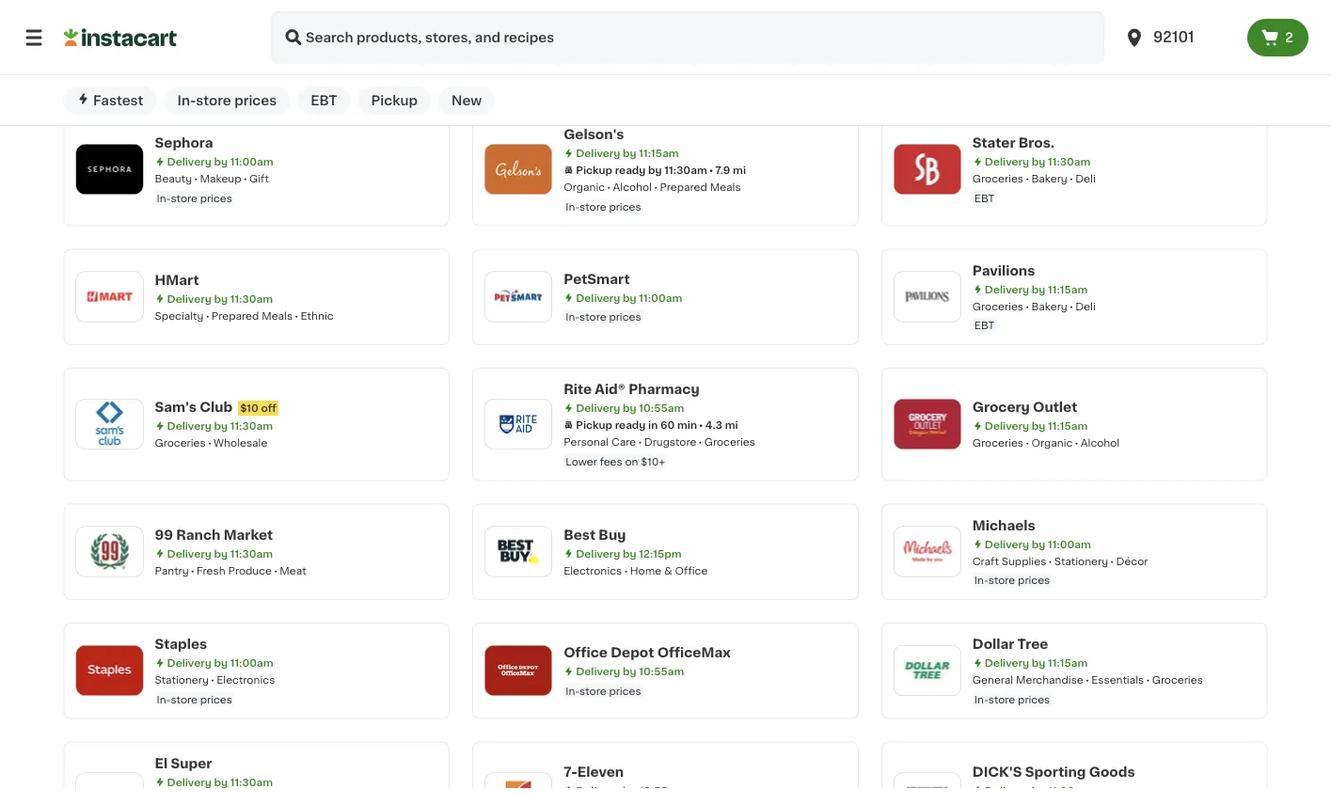 Task type: vqa. For each thing, say whether or not it's contained in the screenshot.
Michaels's 11:00am
yes



Task type: locate. For each thing, give the bounding box(es) containing it.
by for stater bros.
[[1032, 156, 1045, 167]]

1 vertical spatial stationery
[[155, 675, 209, 685]]

buy
[[599, 528, 626, 541]]

delivery by 10:55am up pickup ready in 60 min
[[576, 403, 684, 413]]

1 horizontal spatial $10+
[[641, 456, 665, 466]]

in- right office depot officemax logo
[[565, 686, 580, 696]]

specialty prepared meals ethnic
[[155, 311, 334, 321]]

by for staples
[[214, 658, 228, 668]]

$10+ down wellness
[[232, 65, 256, 76]]

1 vertical spatial drugstore
[[644, 437, 696, 447]]

prices down staples
[[200, 694, 232, 704]]

2 vertical spatial pickup
[[576, 420, 612, 430]]

prepared right specialty
[[212, 311, 259, 321]]

0 vertical spatial mi
[[733, 165, 746, 175]]

in- down 'craft'
[[974, 575, 988, 585]]

in-store prices inside button
[[177, 94, 277, 107]]

2 ready from the top
[[615, 420, 646, 430]]

in- inside general merchandise essentials groceries in-store prices
[[974, 694, 988, 704]]

in- up in-store prices button
[[264, 65, 278, 76]]

fastest
[[93, 94, 143, 107]]

mi right 4.3
[[725, 420, 738, 430]]

0 vertical spatial office
[[675, 565, 708, 576]]

pickup
[[371, 94, 418, 107], [576, 165, 612, 175], [576, 420, 612, 430]]

0 horizontal spatial stationery
[[155, 675, 209, 685]]

0 horizontal spatial office
[[564, 646, 608, 659]]

0 horizontal spatial groceries wholesale
[[155, 438, 267, 448]]

11:15am for dollar tree
[[1048, 658, 1088, 668]]

ready up organic alcohol prepared meals in-store prices
[[615, 165, 646, 175]]

in-store prices for office depot officemax
[[565, 686, 641, 696]]

on down care
[[625, 456, 638, 466]]

delivery down staples
[[167, 658, 211, 668]]

in- inside stationery electronics in-store prices
[[157, 694, 171, 704]]

groceries bakery deli ebt down bros.
[[972, 173, 1096, 203]]

petco delivery by 11:00am
[[564, 9, 682, 39]]

by for 99 ranch market
[[214, 549, 228, 559]]

0 horizontal spatial fees
[[191, 65, 214, 76]]

groceries down the sam's
[[155, 438, 206, 448]]

1 deli from the top
[[1075, 173, 1096, 184]]

ebt button
[[297, 87, 350, 115]]

business
[[1026, 18, 1089, 32]]

bakery
[[1031, 173, 1067, 184], [1031, 301, 1067, 311]]

delivery by 11:30am down bros.
[[985, 156, 1091, 167]]

delivery by 11:00am up supplies
[[985, 539, 1091, 549]]

delivery down best buy
[[576, 549, 620, 559]]

store down petsmart
[[580, 312, 606, 322]]

new
[[451, 94, 482, 107]]

1 vertical spatial electronics
[[217, 675, 275, 685]]

dick's sporting goods logo image
[[903, 774, 952, 789]]

delivery by 11:30am down club
[[167, 421, 273, 431]]

delivery by 11:00am
[[167, 156, 273, 167], [576, 292, 682, 303], [985, 539, 1091, 549], [167, 658, 273, 668]]

ebt
[[311, 94, 337, 107], [974, 193, 995, 203], [974, 320, 995, 331]]

mi
[[733, 165, 746, 175], [725, 420, 738, 430]]

0 horizontal spatial organic
[[564, 182, 605, 192]]

by for el super
[[214, 777, 228, 787]]

mi for rite aid® pharmacy
[[725, 420, 738, 430]]

1 vertical spatial ready
[[615, 420, 646, 430]]

0 vertical spatial alcohol
[[613, 182, 652, 192]]

in-store prices for petsmart
[[565, 312, 641, 322]]

in- down staples
[[157, 694, 171, 704]]

health
[[155, 46, 189, 56]]

in-store prices down wellness
[[177, 94, 277, 107]]

fees
[[191, 65, 214, 76], [600, 456, 622, 466]]

1 vertical spatial wholesale
[[214, 438, 267, 448]]

0 vertical spatial groceries bakery deli ebt
[[972, 173, 1096, 203]]

lower
[[157, 65, 188, 76], [565, 456, 597, 466]]

store inside stationery electronics in-store prices
[[171, 694, 197, 704]]

personal care drugstore groceries lower fees on $10+
[[564, 437, 755, 466]]

0 horizontal spatial lower
[[157, 65, 188, 76]]

delivery down grocery
[[985, 421, 1029, 431]]

in- inside organic alcohol prepared meals in-store prices
[[565, 201, 580, 212]]

delivery down gelson's
[[576, 148, 620, 158]]

wholesale down business
[[1031, 56, 1085, 66]]

bakery down bros.
[[1031, 173, 1067, 184]]

store inside beauty makeup gift in-store prices
[[171, 193, 197, 203]]

ethnic
[[301, 311, 334, 321]]

in-store prices button
[[164, 87, 290, 115]]

$10+ inside personal care drugstore groceries lower fees on $10+
[[641, 456, 665, 466]]

delivery by 11:15am down tree
[[985, 658, 1088, 668]]

stater bros.
[[972, 136, 1055, 149]]

groceries down grocery
[[972, 438, 1023, 448]]

0 vertical spatial stationery
[[1054, 556, 1108, 566]]

dollar tree logo image
[[903, 646, 952, 695]]

1 horizontal spatial stationery
[[1054, 556, 1108, 566]]

0 vertical spatial on
[[216, 65, 229, 76]]

delivery by 11:00am up makeup
[[167, 156, 273, 167]]

fees down care
[[600, 456, 622, 466]]

0 horizontal spatial prepared
[[212, 311, 259, 321]]

1 horizontal spatial prepared
[[660, 182, 707, 192]]

11:30am for 99 ranch market
[[230, 549, 273, 559]]

1 groceries bakery deli ebt from the top
[[972, 173, 1096, 203]]

by for dollar tree
[[1032, 658, 1045, 668]]

office depot officemax
[[564, 646, 731, 659]]

prices inside general merchandise essentials groceries in-store prices
[[1018, 694, 1050, 704]]

11:15am
[[639, 148, 679, 158], [1048, 284, 1088, 294], [1048, 421, 1088, 431], [1048, 658, 1088, 668]]

pickup down the "convenience" on the top left of page
[[371, 94, 418, 107]]

prices
[[307, 65, 340, 76], [609, 65, 641, 76], [234, 94, 277, 107], [200, 193, 232, 203], [609, 201, 641, 212], [609, 312, 641, 322], [1018, 575, 1050, 585], [609, 686, 641, 696], [200, 694, 232, 704], [1018, 694, 1050, 704]]

by for best buy
[[623, 549, 637, 559]]

delivery for staples
[[167, 658, 211, 668]]

10:55am for office
[[639, 666, 684, 677]]

0 vertical spatial wholesale
[[1031, 56, 1085, 66]]

delivery up and
[[167, 29, 211, 39]]

in- inside button
[[177, 94, 196, 107]]

costco business center
[[972, 18, 1141, 32]]

delivery for hmart
[[167, 294, 211, 304]]

delivery by 11:15am
[[576, 148, 679, 158], [985, 284, 1088, 294], [985, 421, 1088, 431], [985, 658, 1088, 668]]

specialty
[[155, 311, 204, 321]]

delivery by 11:00am up stationery electronics in-store prices
[[167, 658, 273, 668]]

1 vertical spatial delivery by 10:55am
[[576, 403, 684, 413]]

general merchandise essentials groceries in-store prices
[[972, 675, 1203, 704]]

staples logo image
[[85, 646, 134, 695]]

store inside button
[[196, 94, 231, 107]]

pickup button
[[358, 87, 431, 115]]

1 horizontal spatial meals
[[710, 182, 741, 192]]

pickup for gelson's
[[576, 165, 612, 175]]

store down "beauty"
[[171, 193, 197, 203]]

groceries
[[972, 56, 1023, 66], [972, 173, 1023, 184], [972, 301, 1023, 311], [704, 437, 755, 447], [155, 438, 206, 448], [972, 438, 1023, 448], [1152, 675, 1203, 685]]

mi right 7.9
[[733, 165, 746, 175]]

grocery outlet logo image
[[903, 400, 952, 449]]

0 vertical spatial electronics
[[564, 565, 622, 576]]

prices down supplies
[[1018, 575, 1050, 585]]

1 horizontal spatial electronics
[[564, 565, 622, 576]]

supplies
[[1002, 556, 1046, 566]]

prices down depot
[[609, 686, 641, 696]]

office left depot
[[564, 646, 608, 659]]

meals down 7.9
[[710, 182, 741, 192]]

store down the general
[[988, 694, 1015, 704]]

1 vertical spatial bakery
[[1031, 301, 1067, 311]]

1 horizontal spatial on
[[625, 456, 638, 466]]

in-store prices down petsmart
[[565, 312, 641, 322]]

0 horizontal spatial alcohol
[[613, 182, 652, 192]]

costco
[[972, 18, 1023, 32]]

prepared
[[660, 182, 707, 192], [212, 311, 259, 321]]

0 vertical spatial fees
[[191, 65, 214, 76]]

0 vertical spatial bakery
[[1031, 173, 1067, 184]]

in- inside beauty makeup gift in-store prices
[[157, 193, 171, 203]]

delivery by 10:55am down depot
[[576, 666, 684, 677]]

in
[[648, 420, 658, 430]]

1 vertical spatial $10+
[[641, 456, 665, 466]]

0 horizontal spatial $10+
[[232, 65, 256, 76]]

10:55am down office depot officemax
[[639, 666, 684, 677]]

ready for rite aid® pharmacy
[[615, 420, 646, 430]]

0 vertical spatial ebt
[[311, 94, 337, 107]]

in-store prices down petco delivery by 11:00am
[[565, 65, 641, 76]]

drugstore inside personal care drugstore groceries lower fees on $10+
[[644, 437, 696, 447]]

delivery down petsmart
[[576, 292, 620, 303]]

0 vertical spatial prepared
[[660, 182, 707, 192]]

1 vertical spatial lower
[[565, 456, 597, 466]]

0 vertical spatial drugstore
[[268, 46, 321, 56]]

prices down petsmart
[[609, 312, 641, 322]]

pavilions logo image
[[903, 272, 952, 321]]

delivery for 99 ranch market
[[167, 549, 211, 559]]

prices down petco delivery by 11:00am
[[609, 65, 641, 76]]

drugstore
[[268, 46, 321, 56], [644, 437, 696, 447]]

pickup up personal at the bottom of page
[[576, 420, 612, 430]]

0 vertical spatial delivery by 10:55am
[[167, 29, 275, 39]]

ranch
[[176, 528, 220, 541]]

drugstore right wellness
[[268, 46, 321, 56]]

7-eleven logo image
[[494, 774, 543, 789]]

0 vertical spatial deli
[[1075, 173, 1096, 184]]

on
[[216, 65, 229, 76], [625, 456, 638, 466]]

11:00am inside petco delivery by 11:00am
[[639, 29, 682, 39]]

2 vertical spatial 10:55am
[[639, 666, 684, 677]]

delivery by 11:15am for gelson's
[[576, 148, 679, 158]]

delivery by 11:15am up pickup ready by 11:30am
[[576, 148, 679, 158]]

groceries bakery deli ebt for pavilions
[[972, 301, 1096, 331]]

on inside health and wellness drugstore convenience lower fees on $10+ in-store prices
[[216, 65, 229, 76]]

2 groceries bakery deli ebt from the top
[[972, 301, 1096, 331]]

delivery by 11:00am for sephora
[[167, 156, 273, 167]]

groceries right essentials
[[1152, 675, 1203, 685]]

prices down merchandise
[[1018, 694, 1050, 704]]

wholesale down $10
[[214, 438, 267, 448]]

best buy logo image
[[494, 527, 543, 576]]

delivery down depot
[[576, 666, 620, 677]]

1 vertical spatial deli
[[1075, 301, 1096, 311]]

$10+
[[232, 65, 256, 76], [641, 456, 665, 466]]

0 horizontal spatial wholesale
[[214, 438, 267, 448]]

1 vertical spatial office
[[564, 646, 608, 659]]

prepared down pickup ready by 11:30am
[[660, 182, 707, 192]]

11:00am for sephora
[[230, 156, 273, 167]]

in- down the general
[[974, 694, 988, 704]]

0 vertical spatial ready
[[615, 165, 646, 175]]

1 bakery from the top
[[1031, 173, 1067, 184]]

delivery down petco
[[576, 29, 620, 39]]

in- down gelson's
[[565, 201, 580, 212]]

1 vertical spatial mi
[[725, 420, 738, 430]]

in- up sephora
[[177, 94, 196, 107]]

pickup down gelson's
[[576, 165, 612, 175]]

prices up ebt button
[[307, 65, 340, 76]]

delivery by 10:55am up wellness
[[167, 29, 275, 39]]

delivery down stater bros.
[[985, 156, 1029, 167]]

stationery down staples
[[155, 675, 209, 685]]

store down pickup ready by 11:30am
[[580, 201, 606, 212]]

groceries down the stater
[[972, 173, 1023, 184]]

1 vertical spatial alcohol
[[1081, 438, 1120, 448]]

0 vertical spatial 10:55am
[[230, 29, 275, 39]]

99 ranch market
[[155, 528, 273, 541]]

1 ready from the top
[[615, 165, 646, 175]]

2 deli from the top
[[1075, 301, 1096, 311]]

1 vertical spatial on
[[625, 456, 638, 466]]

in- down "beauty"
[[157, 193, 171, 203]]

store down 'craft'
[[988, 575, 1015, 585]]

0 vertical spatial pickup
[[371, 94, 418, 107]]

delivery up specialty
[[167, 294, 211, 304]]

1 vertical spatial pickup
[[576, 165, 612, 175]]

delivery by 11:15am for pavilions
[[985, 284, 1088, 294]]

office right & on the bottom of page
[[675, 565, 708, 576]]

health and wellness drugstore convenience lower fees on $10+ in-store prices
[[155, 46, 397, 76]]

groceries down pavilions
[[972, 301, 1023, 311]]

store down office depot officemax
[[580, 686, 606, 696]]

lower inside health and wellness drugstore convenience lower fees on $10+ in-store prices
[[157, 65, 188, 76]]

electronics
[[564, 565, 622, 576], [217, 675, 275, 685]]

by
[[214, 29, 228, 39], [623, 29, 637, 39], [623, 148, 637, 158], [214, 156, 228, 167], [1032, 156, 1045, 167], [648, 165, 662, 175], [1032, 284, 1045, 294], [623, 292, 637, 303], [214, 294, 228, 304], [623, 403, 637, 413], [214, 421, 228, 431], [1032, 421, 1045, 431], [1032, 539, 1045, 549], [214, 549, 228, 559], [623, 549, 637, 559], [214, 658, 228, 668], [1032, 658, 1045, 668], [623, 666, 637, 677], [214, 777, 228, 787]]

groceries bakery deli ebt down pavilions
[[972, 301, 1096, 331]]

1 horizontal spatial lower
[[565, 456, 597, 466]]

1 horizontal spatial fees
[[600, 456, 622, 466]]

groceries inside general merchandise essentials groceries in-store prices
[[1152, 675, 1203, 685]]

&
[[664, 565, 672, 576]]

2 vertical spatial delivery by 10:55am
[[576, 666, 684, 677]]

1 vertical spatial 10:55am
[[639, 403, 684, 413]]

2 bakery from the top
[[1031, 301, 1067, 311]]

delivery for office depot officemax
[[576, 666, 620, 677]]

delivery inside petco delivery by 11:00am
[[576, 29, 620, 39]]

organic alcohol prepared meals in-store prices
[[564, 182, 741, 212]]

1 vertical spatial organic
[[1031, 438, 1073, 448]]

None search field
[[271, 11, 1104, 64]]

drugstore down 60
[[644, 437, 696, 447]]

delivery by 11:30am for el super
[[167, 777, 273, 787]]

delivery by 11:00am for michaels
[[985, 539, 1091, 549]]

0 vertical spatial organic
[[564, 182, 605, 192]]

eleven
[[577, 765, 624, 778]]

groceries bakery deli ebt for stater bros.
[[972, 173, 1096, 203]]

lower down personal at the bottom of page
[[565, 456, 597, 466]]

office
[[675, 565, 708, 576], [564, 646, 608, 659]]

delivery by 11:00am down petsmart
[[576, 292, 682, 303]]

new button
[[438, 87, 495, 115]]

organic
[[564, 182, 605, 192], [1031, 438, 1073, 448]]

delivery down ranch
[[167, 549, 211, 559]]

store inside organic alcohol prepared meals in-store prices
[[580, 201, 606, 212]]

lower inside personal care drugstore groceries lower fees on $10+
[[565, 456, 597, 466]]

$10+ down in
[[641, 456, 665, 466]]

office depot officemax logo image
[[494, 646, 543, 695]]

1 horizontal spatial alcohol
[[1081, 438, 1120, 448]]

0 horizontal spatial drugstore
[[268, 46, 321, 56]]

2 vertical spatial ebt
[[974, 320, 995, 331]]

staples
[[155, 638, 207, 651]]

1 vertical spatial ebt
[[974, 193, 995, 203]]

11:30am for hmart
[[230, 294, 273, 304]]

0 vertical spatial groceries wholesale
[[972, 56, 1085, 66]]

ebt down health and wellness drugstore convenience lower fees on $10+ in-store prices
[[311, 94, 337, 107]]

bros.
[[1019, 136, 1055, 149]]

organic inside organic alcohol prepared meals in-store prices
[[564, 182, 605, 192]]

0 vertical spatial lower
[[157, 65, 188, 76]]

0 horizontal spatial meals
[[262, 311, 293, 321]]

in-store prices for petco
[[565, 65, 641, 76]]

groceries wholesale down costco business center
[[972, 56, 1085, 66]]

ebt down the stater
[[974, 193, 995, 203]]

instacart logo image
[[64, 26, 177, 49]]

0 vertical spatial $10+
[[232, 65, 256, 76]]

delivery for rite aid® pharmacy
[[576, 403, 620, 413]]

delivery by 11:15am for dollar tree
[[985, 658, 1088, 668]]

prices inside craft supplies stationery décor in-store prices
[[1018, 575, 1050, 585]]

0 horizontal spatial electronics
[[217, 675, 275, 685]]

groceries wholesale down sam's club $10 off
[[155, 438, 267, 448]]

ready up care
[[615, 420, 646, 430]]

4.3 mi
[[705, 420, 738, 430]]

sam's
[[155, 401, 197, 414]]

groceries down "costco" at the top right of page
[[972, 56, 1023, 66]]

store down and
[[196, 94, 231, 107]]

michaels
[[972, 519, 1035, 532]]

delivery by 10:55am for rite
[[576, 403, 684, 413]]

delivery by 11:15am for grocery outlet
[[985, 421, 1088, 431]]

groceries bakery deli ebt
[[972, 173, 1096, 203], [972, 301, 1096, 331]]

prices down makeup
[[200, 193, 232, 203]]

0 horizontal spatial on
[[216, 65, 229, 76]]

by for gelson's
[[623, 148, 637, 158]]

sephora logo image
[[85, 145, 134, 194]]

lower down health
[[157, 65, 188, 76]]

wholesale
[[1031, 56, 1085, 66], [214, 438, 267, 448]]

prices inside button
[[234, 94, 277, 107]]

delivery for stater bros.
[[985, 156, 1029, 167]]

7.9 mi
[[715, 165, 746, 175]]

10:55am up wellness
[[230, 29, 275, 39]]

10:55am up 60
[[639, 403, 684, 413]]

groceries organic alcohol
[[972, 438, 1120, 448]]

delivery down dollar tree
[[985, 658, 1029, 668]]

delivery by 11:30am up "specialty prepared meals ethnic" at top
[[167, 294, 273, 304]]

stationery left décor
[[1054, 556, 1108, 566]]

store up ebt button
[[278, 65, 305, 76]]

michaels logo image
[[903, 527, 952, 576]]

bakery down pavilions
[[1031, 301, 1067, 311]]

0 vertical spatial meals
[[710, 182, 741, 192]]

delivery for el super
[[167, 777, 211, 787]]

bakery for pavilions
[[1031, 301, 1067, 311]]

1 vertical spatial fees
[[600, 456, 622, 466]]

meals left ethnic
[[262, 311, 293, 321]]

wellness
[[214, 46, 260, 56]]

store down petco delivery by 11:00am
[[580, 65, 606, 76]]

delivery for dollar tree
[[985, 658, 1029, 668]]

ready
[[615, 165, 646, 175], [615, 420, 646, 430]]

1 horizontal spatial groceries wholesale
[[972, 56, 1085, 66]]

1 vertical spatial groceries bakery deli ebt
[[972, 301, 1096, 331]]

delivery by 11:30am up "fresh" in the bottom of the page
[[167, 549, 273, 559]]

11:15am for pavilions
[[1048, 284, 1088, 294]]

1 horizontal spatial drugstore
[[644, 437, 696, 447]]

fees down and
[[191, 65, 214, 76]]

organic down gelson's
[[564, 182, 605, 192]]



Task type: describe. For each thing, give the bounding box(es) containing it.
stationery inside craft supplies stationery décor in-store prices
[[1054, 556, 1108, 566]]

by for rite aid® pharmacy
[[623, 403, 637, 413]]

92101 button
[[1123, 11, 1236, 64]]

delivery for petsmart
[[576, 292, 620, 303]]

10:55am for rite
[[639, 403, 684, 413]]

goods
[[1089, 765, 1135, 778]]

by for grocery outlet
[[1032, 421, 1045, 431]]

craft
[[972, 556, 999, 566]]

prepared inside organic alcohol prepared meals in-store prices
[[660, 182, 707, 192]]

personal
[[564, 437, 609, 447]]

pharmacy
[[629, 383, 700, 396]]

petsmart logo image
[[494, 272, 543, 321]]

7-eleven link
[[472, 742, 859, 789]]

1 horizontal spatial office
[[675, 565, 708, 576]]

prices inside health and wellness drugstore convenience lower fees on $10+ in-store prices
[[307, 65, 340, 76]]

tree
[[1017, 638, 1048, 651]]

electronics inside stationery electronics in-store prices
[[217, 675, 275, 685]]

stationery electronics in-store prices
[[155, 675, 275, 704]]

best
[[564, 528, 596, 541]]

rite aid® pharmacy logo image
[[494, 400, 543, 449]]

sam's club $10 off
[[155, 401, 276, 414]]

92101 button
[[1112, 11, 1247, 64]]

11:00am for petsmart
[[639, 292, 682, 303]]

delivery for michaels
[[985, 539, 1029, 549]]

home
[[630, 565, 661, 576]]

1 horizontal spatial wholesale
[[1031, 56, 1085, 66]]

1 vertical spatial meals
[[262, 311, 293, 321]]

gift
[[249, 173, 269, 184]]

by for michaels
[[1032, 539, 1045, 549]]

pavilions
[[972, 264, 1035, 277]]

deli for pavilions
[[1075, 301, 1096, 311]]

officemax
[[657, 646, 731, 659]]

dick's sporting goods
[[972, 765, 1135, 778]]

grocery
[[972, 401, 1030, 414]]

market
[[224, 528, 273, 541]]

7-
[[564, 765, 577, 778]]

merchandise
[[1016, 675, 1083, 685]]

super
[[171, 757, 212, 770]]

99 ranch market logo image
[[85, 527, 134, 576]]

7-eleven
[[564, 765, 624, 778]]

delivery for sephora
[[167, 156, 211, 167]]

stater bros. logo image
[[903, 145, 952, 194]]

by for hmart
[[214, 294, 228, 304]]

pickup ready by 11:30am
[[576, 165, 707, 175]]

pickup ready in 60 min
[[576, 420, 697, 430]]

mi for gelson's
[[733, 165, 746, 175]]

off
[[261, 403, 276, 414]]

ebt for stater bros.
[[974, 193, 995, 203]]

club
[[200, 401, 232, 414]]

fees inside health and wellness drugstore convenience lower fees on $10+ in-store prices
[[191, 65, 214, 76]]

in- down petsmart
[[565, 312, 580, 322]]

stater
[[972, 136, 1015, 149]]

dollar
[[972, 638, 1014, 651]]

delivery for best buy
[[576, 549, 620, 559]]

store inside craft supplies stationery décor in-store prices
[[988, 575, 1015, 585]]

essentials
[[1091, 675, 1144, 685]]

décor
[[1116, 556, 1148, 566]]

in- inside health and wellness drugstore convenience lower fees on $10+ in-store prices
[[264, 65, 278, 76]]

drugstore inside health and wellness drugstore convenience lower fees on $10+ in-store prices
[[268, 46, 321, 56]]

prices inside beauty makeup gift in-store prices
[[200, 193, 232, 203]]

in- inside craft supplies stationery décor in-store prices
[[974, 575, 988, 585]]

rite
[[564, 383, 592, 396]]

11:00am for michaels
[[1048, 539, 1091, 549]]

fresh
[[197, 565, 225, 576]]

gelson's logo image
[[494, 145, 543, 194]]

11:30am for stater bros.
[[1048, 156, 1091, 167]]

11:15am for gelson's
[[639, 148, 679, 158]]

12:15pm
[[639, 549, 682, 559]]

fees inside personal care drugstore groceries lower fees on $10+
[[600, 456, 622, 466]]

sephora
[[155, 136, 213, 149]]

pickup inside button
[[371, 94, 418, 107]]

4.3
[[705, 420, 722, 430]]

meat
[[280, 565, 306, 576]]

delivery for pavilions
[[985, 284, 1029, 294]]

hmart
[[155, 273, 199, 287]]

el super
[[155, 757, 212, 770]]

store inside general merchandise essentials groceries in-store prices
[[988, 694, 1015, 704]]

groceries inside personal care drugstore groceries lower fees on $10+
[[704, 437, 755, 447]]

Search field
[[271, 11, 1104, 64]]

and
[[192, 46, 211, 56]]

ready for gelson's
[[615, 165, 646, 175]]

beauty makeup gift in-store prices
[[155, 173, 269, 203]]

el
[[155, 757, 168, 770]]

delivery by 11:30am for hmart
[[167, 294, 273, 304]]

petsmart
[[564, 272, 630, 285]]

2
[[1285, 31, 1293, 44]]

prices inside organic alcohol prepared meals in-store prices
[[609, 201, 641, 212]]

2 button
[[1247, 19, 1308, 56]]

hmart logo image
[[85, 272, 134, 321]]

dick's
[[972, 765, 1022, 778]]

delivery by 10:55am for office
[[576, 666, 684, 677]]

pantry
[[155, 565, 189, 576]]

makeup
[[200, 173, 241, 184]]

delivery by 11:00am for staples
[[167, 658, 273, 668]]

$10
[[240, 403, 259, 414]]

dollar tree
[[972, 638, 1048, 651]]

1 horizontal spatial organic
[[1031, 438, 1073, 448]]

11:30am for el super
[[230, 777, 273, 787]]

petco
[[564, 9, 605, 22]]

delivery for gelson's
[[576, 148, 620, 158]]

produce
[[228, 565, 272, 576]]

sam's club logo image
[[85, 400, 134, 449]]

by for office depot officemax
[[623, 666, 637, 677]]

bakery for stater bros.
[[1031, 173, 1067, 184]]

$10+ inside health and wellness drugstore convenience lower fees on $10+ in-store prices
[[232, 65, 256, 76]]

best buy
[[564, 528, 626, 541]]

depot
[[611, 646, 654, 659]]

meals inside organic alcohol prepared meals in-store prices
[[710, 182, 741, 192]]

delivery by 11:30am for stater bros.
[[985, 156, 1091, 167]]

by for pavilions
[[1032, 284, 1045, 294]]

fastest button
[[63, 87, 157, 115]]

outlet
[[1033, 401, 1077, 414]]

delivery down the sam's
[[167, 421, 211, 431]]

dick's sporting goods link
[[881, 742, 1268, 789]]

rite aid® pharmacy
[[564, 383, 700, 396]]

60
[[660, 420, 675, 430]]

delivery by 12:15pm
[[576, 549, 682, 559]]

convenience
[[329, 46, 397, 56]]

11:00am for staples
[[230, 658, 273, 668]]

in- down petco
[[565, 65, 580, 76]]

ebt for pavilions
[[974, 320, 995, 331]]

92101
[[1153, 31, 1194, 44]]

by for sephora
[[214, 156, 228, 167]]

stationery inside stationery electronics in-store prices
[[155, 675, 209, 685]]

store inside health and wellness drugstore convenience lower fees on $10+ in-store prices
[[278, 65, 305, 76]]

pantry fresh produce meat
[[155, 565, 306, 576]]

prices inside stationery electronics in-store prices
[[200, 694, 232, 704]]

delivery by 11:00am for petsmart
[[576, 292, 682, 303]]

deli for stater bros.
[[1075, 173, 1096, 184]]

delivery for grocery outlet
[[985, 421, 1029, 431]]

7.9
[[715, 165, 730, 175]]

grocery outlet
[[972, 401, 1077, 414]]

pickup for rite aid® pharmacy
[[576, 420, 612, 430]]

electronics home & office
[[564, 565, 708, 576]]

craft supplies stationery décor in-store prices
[[972, 556, 1148, 585]]

1 vertical spatial groceries wholesale
[[155, 438, 267, 448]]

on inside personal care drugstore groceries lower fees on $10+
[[625, 456, 638, 466]]

sporting
[[1025, 765, 1086, 778]]

by inside petco delivery by 11:00am
[[623, 29, 637, 39]]

alcohol inside organic alcohol prepared meals in-store prices
[[613, 182, 652, 192]]

1 vertical spatial prepared
[[212, 311, 259, 321]]

11:15am for grocery outlet
[[1048, 421, 1088, 431]]

beauty
[[155, 173, 192, 184]]

aid®
[[595, 383, 625, 396]]

ebt inside button
[[311, 94, 337, 107]]

gelson's
[[564, 128, 624, 141]]

by for petsmart
[[623, 292, 637, 303]]

delivery by 11:30am for 99 ranch market
[[167, 549, 273, 559]]

99
[[155, 528, 173, 541]]

general
[[972, 675, 1013, 685]]



